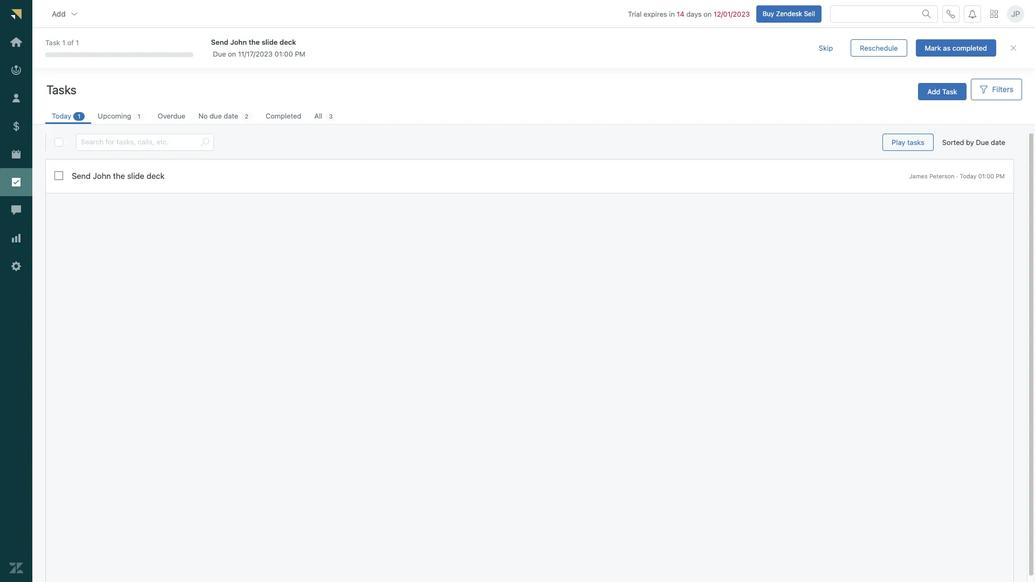 Task type: locate. For each thing, give the bounding box(es) containing it.
reschedule button
[[851, 39, 907, 57]]

01:00 right ·
[[978, 172, 994, 179]]

pm inside send john the slide deck due on 11/17/2023 01:00 pm
[[295, 50, 305, 58]]

0 horizontal spatial john
[[93, 171, 111, 181]]

overdue
[[158, 112, 185, 120]]

0 vertical spatial john
[[230, 38, 247, 46]]

search image
[[923, 9, 931, 18]]

1 vertical spatial today
[[960, 172, 977, 179]]

add down mark
[[928, 87, 941, 96]]

play
[[892, 138, 906, 146]]

0 vertical spatial add
[[52, 9, 66, 18]]

1 vertical spatial the
[[113, 171, 125, 181]]

john right "check box" image
[[93, 171, 111, 181]]

trial
[[628, 9, 642, 18]]

1 horizontal spatial add
[[928, 87, 941, 96]]

days
[[686, 9, 702, 18]]

due left 11/17/2023
[[213, 50, 226, 58]]

0 horizontal spatial deck
[[147, 171, 165, 181]]

play tasks
[[892, 138, 925, 146]]

1 vertical spatial date
[[991, 138, 1006, 147]]

pm right 11/17/2023
[[295, 50, 305, 58]]

filters
[[992, 85, 1014, 94]]

upcoming
[[98, 112, 131, 120]]

slide
[[262, 38, 278, 46], [127, 171, 144, 181]]

send
[[211, 38, 228, 46], [72, 171, 91, 181]]

1
[[62, 38, 65, 47], [76, 38, 79, 47], [78, 113, 81, 120], [138, 113, 140, 120]]

due inside send john the slide deck due on 11/17/2023 01:00 pm
[[213, 50, 226, 58]]

0 horizontal spatial due
[[213, 50, 226, 58]]

on right days
[[704, 9, 712, 18]]

0 vertical spatial send
[[211, 38, 228, 46]]

date right due
[[224, 112, 238, 120]]

1 vertical spatial send
[[72, 171, 91, 181]]

today
[[52, 112, 71, 120], [960, 172, 977, 179]]

due
[[213, 50, 226, 58], [976, 138, 989, 147]]

john up 11/17/2023
[[230, 38, 247, 46]]

0 horizontal spatial the
[[113, 171, 125, 181]]

add for add task
[[928, 87, 941, 96]]

0 horizontal spatial send
[[72, 171, 91, 181]]

14
[[677, 9, 685, 18]]

0 vertical spatial today
[[52, 112, 71, 120]]

1 vertical spatial 01:00
[[978, 172, 994, 179]]

john for send john the slide deck
[[93, 171, 111, 181]]

1 horizontal spatial task
[[942, 87, 957, 96]]

1 horizontal spatial on
[[704, 9, 712, 18]]

john
[[230, 38, 247, 46], [93, 171, 111, 181]]

james
[[910, 172, 928, 179]]

1 horizontal spatial send
[[211, 38, 228, 46]]

trial expires in 14 days on 12/01/2023
[[628, 9, 750, 18]]

the down search for tasks, calls, etc. field
[[113, 171, 125, 181]]

1 vertical spatial task
[[942, 87, 957, 96]]

filters button
[[971, 79, 1022, 100]]

1 vertical spatial on
[[228, 50, 236, 58]]

add left 'chevron down' icon
[[52, 9, 66, 18]]

0 vertical spatial 01:00
[[275, 50, 293, 58]]

·
[[956, 172, 958, 179]]

pm down sorted by due date
[[996, 172, 1005, 179]]

pm
[[295, 50, 305, 58], [996, 172, 1005, 179]]

1 vertical spatial deck
[[147, 171, 165, 181]]

1 horizontal spatial the
[[249, 38, 260, 46]]

1 vertical spatial add
[[928, 87, 941, 96]]

expires
[[644, 9, 667, 18]]

tasks
[[907, 138, 925, 146]]

due right by
[[976, 138, 989, 147]]

deck
[[280, 38, 296, 46], [147, 171, 165, 181]]

james peterson · today 01:00 pm
[[910, 172, 1005, 179]]

due
[[210, 112, 222, 120]]

mark as completed
[[925, 43, 987, 52]]

john inside send john the slide deck due on 11/17/2023 01:00 pm
[[230, 38, 247, 46]]

slide up 11/17/2023
[[262, 38, 278, 46]]

date
[[224, 112, 238, 120], [991, 138, 1006, 147]]

01:00 right 11/17/2023
[[275, 50, 293, 58]]

on
[[704, 9, 712, 18], [228, 50, 236, 58]]

3
[[329, 113, 333, 120]]

1 vertical spatial due
[[976, 138, 989, 147]]

1 right upcoming
[[138, 113, 140, 120]]

Search for tasks, calls, etc. field
[[81, 134, 196, 150]]

send inside send john the slide deck due on 11/17/2023 01:00 pm
[[211, 38, 228, 46]]

add inside button
[[928, 87, 941, 96]]

mark as completed button
[[916, 39, 996, 57]]

1 horizontal spatial john
[[230, 38, 247, 46]]

1 left of
[[62, 38, 65, 47]]

0 vertical spatial slide
[[262, 38, 278, 46]]

1 vertical spatial pm
[[996, 172, 1005, 179]]

0 horizontal spatial on
[[228, 50, 236, 58]]

the inside send john the slide deck due on 11/17/2023 01:00 pm
[[249, 38, 260, 46]]

send for send john the slide deck due on 11/17/2023 01:00 pm
[[211, 38, 228, 46]]

cancel image
[[1009, 44, 1018, 52]]

task down as
[[942, 87, 957, 96]]

by
[[966, 138, 974, 147]]

add
[[52, 9, 66, 18], [928, 87, 941, 96]]

add task button
[[918, 83, 967, 100]]

task
[[45, 38, 60, 47], [942, 87, 957, 96]]

1 horizontal spatial slide
[[262, 38, 278, 46]]

task 1 of 1
[[45, 38, 79, 47]]

slide down search for tasks, calls, etc. field
[[127, 171, 144, 181]]

add task
[[928, 87, 957, 96]]

0 horizontal spatial pm
[[295, 50, 305, 58]]

1 vertical spatial slide
[[127, 171, 144, 181]]

0 horizontal spatial add
[[52, 9, 66, 18]]

0 horizontal spatial task
[[45, 38, 60, 47]]

the up 11/17/2023
[[249, 38, 260, 46]]

sorted by due date
[[942, 138, 1006, 147]]

1 horizontal spatial pm
[[996, 172, 1005, 179]]

the
[[249, 38, 260, 46], [113, 171, 125, 181]]

no
[[198, 112, 208, 120]]

completed
[[266, 112, 301, 120]]

task left of
[[45, 38, 60, 47]]

today down tasks
[[52, 112, 71, 120]]

on inside send john the slide deck due on 11/17/2023 01:00 pm
[[228, 50, 236, 58]]

calls image
[[947, 9, 955, 18]]

1 right of
[[76, 38, 79, 47]]

0 horizontal spatial 01:00
[[275, 50, 293, 58]]

john for send john the slide deck due on 11/17/2023 01:00 pm
[[230, 38, 247, 46]]

1 vertical spatial john
[[93, 171, 111, 181]]

add inside button
[[52, 9, 66, 18]]

0 vertical spatial the
[[249, 38, 260, 46]]

1 horizontal spatial deck
[[280, 38, 296, 46]]

slide inside send john the slide deck due on 11/17/2023 01:00 pm
[[262, 38, 278, 46]]

01:00
[[275, 50, 293, 58], [978, 172, 994, 179]]

01:00 inside send john the slide deck due on 11/17/2023 01:00 pm
[[275, 50, 293, 58]]

date right by
[[991, 138, 1006, 147]]

bell image
[[968, 9, 977, 18]]

0 vertical spatial due
[[213, 50, 226, 58]]

zendesk
[[776, 9, 802, 18]]

skip button
[[810, 39, 842, 57]]

0 vertical spatial task
[[45, 38, 60, 47]]

0 vertical spatial on
[[704, 9, 712, 18]]

0 vertical spatial pm
[[295, 50, 305, 58]]

as
[[943, 43, 951, 52]]

0 vertical spatial deck
[[280, 38, 296, 46]]

0 horizontal spatial date
[[224, 112, 238, 120]]

play tasks button
[[883, 134, 934, 151]]

the for send john the slide deck due on 11/17/2023 01:00 pm
[[249, 38, 260, 46]]

today right ·
[[960, 172, 977, 179]]

on left 11/17/2023
[[228, 50, 236, 58]]

0 horizontal spatial slide
[[127, 171, 144, 181]]

jp button
[[1007, 5, 1024, 22]]

1 horizontal spatial today
[[960, 172, 977, 179]]

deck inside send john the slide deck due on 11/17/2023 01:00 pm
[[280, 38, 296, 46]]

jp
[[1011, 9, 1020, 18]]



Task type: describe. For each thing, give the bounding box(es) containing it.
slide for send john the slide deck due on 11/17/2023 01:00 pm
[[262, 38, 278, 46]]

1 horizontal spatial 01:00
[[978, 172, 994, 179]]

zendesk products image
[[991, 10, 998, 18]]

deck for send john the slide deck
[[147, 171, 165, 181]]

the for send john the slide deck
[[113, 171, 125, 181]]

reschedule
[[860, 43, 898, 52]]

buy zendesk sell
[[763, 9, 815, 18]]

task inside button
[[942, 87, 957, 96]]

search image
[[201, 138, 209, 147]]

tasks
[[46, 82, 76, 97]]

all
[[314, 112, 323, 120]]

no due date
[[198, 112, 238, 120]]

slide for send john the slide deck
[[127, 171, 144, 181]]

peterson
[[930, 172, 955, 179]]

1 horizontal spatial date
[[991, 138, 1006, 147]]

12/01/2023
[[714, 9, 750, 18]]

of
[[67, 38, 74, 47]]

deck for send john the slide deck due on 11/17/2023 01:00 pm
[[280, 38, 296, 46]]

check box image
[[54, 172, 63, 180]]

sorted
[[942, 138, 964, 147]]

1 left upcoming
[[78, 113, 81, 120]]

1 horizontal spatial due
[[976, 138, 989, 147]]

0 vertical spatial date
[[224, 112, 238, 120]]

0 horizontal spatial today
[[52, 112, 71, 120]]

add for add
[[52, 9, 66, 18]]

skip
[[819, 43, 833, 52]]

zendesk image
[[9, 561, 23, 575]]

buy
[[763, 9, 774, 18]]

chevron down image
[[70, 9, 79, 18]]

send john the slide deck
[[72, 171, 165, 181]]

send john the slide deck due on 11/17/2023 01:00 pm
[[211, 38, 305, 58]]

11/17/2023
[[238, 50, 273, 58]]

send for send john the slide deck
[[72, 171, 91, 181]]

completed
[[953, 43, 987, 52]]

sell
[[804, 9, 815, 18]]

in
[[669, 9, 675, 18]]

send john the slide deck link
[[211, 37, 790, 47]]

mark
[[925, 43, 941, 52]]

buy zendesk sell button
[[756, 5, 822, 22]]

add button
[[43, 3, 87, 25]]

2
[[245, 113, 248, 120]]



Task type: vqa. For each thing, say whether or not it's contained in the screenshot.
first / from right
no



